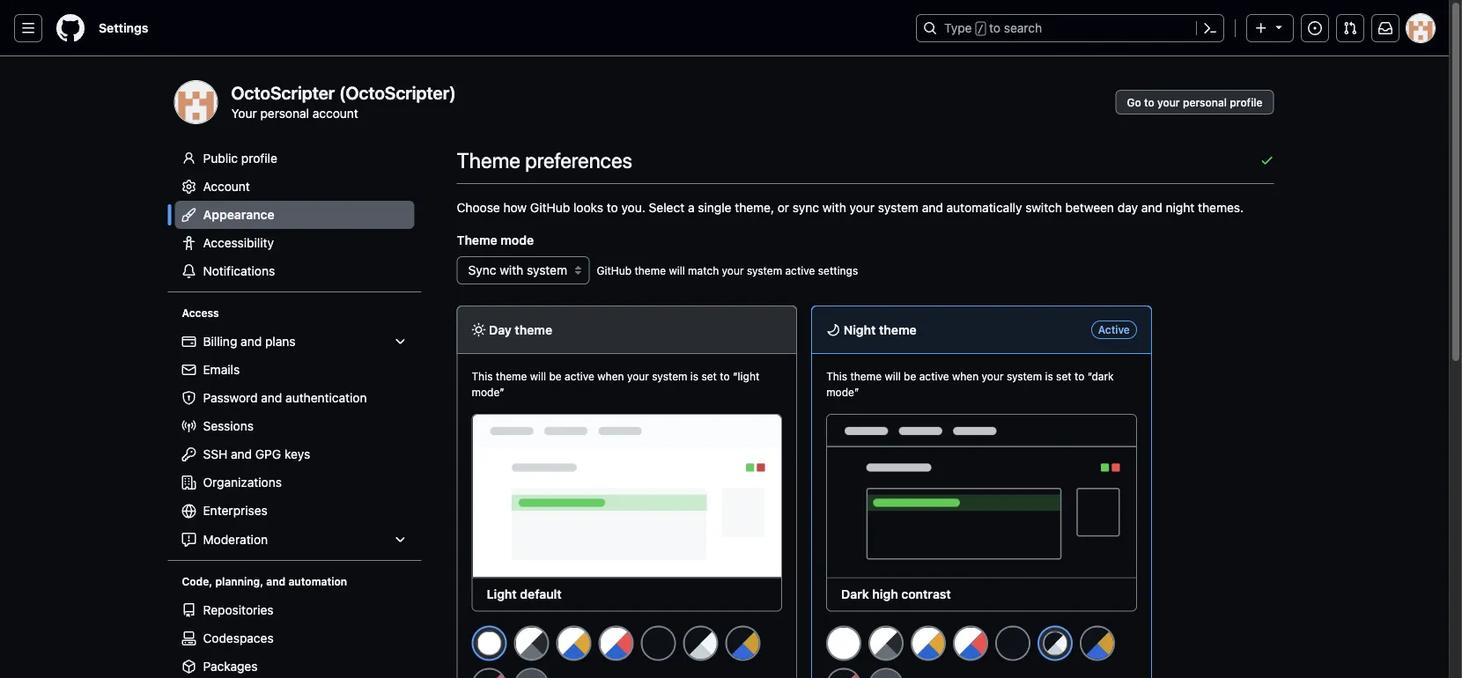 Task type: describe. For each thing, give the bounding box(es) containing it.
1 horizontal spatial will
[[669, 264, 685, 277]]

be for high
[[904, 370, 917, 382]]

theme for theme preferences
[[457, 148, 521, 173]]

repositories link
[[175, 597, 415, 625]]

or
[[778, 200, 790, 215]]

light protanopia & deuteranopia image
[[557, 626, 592, 661]]

github theme will match your system active settings
[[597, 264, 859, 277]]

billing and plans button
[[175, 328, 415, 356]]

light tritanopia image
[[599, 626, 634, 661]]

theme for github theme will match your system active settings
[[635, 264, 666, 277]]

theme for night theme
[[880, 323, 917, 337]]

preferences
[[525, 148, 633, 173]]

0 horizontal spatial github
[[530, 200, 570, 215]]

planning,
[[215, 576, 264, 588]]

git pull request image
[[1344, 21, 1358, 35]]

active for light default
[[565, 370, 595, 382]]

key image
[[182, 448, 196, 462]]

will for light default
[[530, 370, 546, 382]]

globe image
[[182, 505, 196, 519]]

and up repositories link
[[266, 576, 286, 588]]

when for dark high contrast
[[953, 370, 979, 382]]

account link
[[175, 173, 415, 201]]

day
[[489, 323, 512, 337]]

is for light default
[[691, 370, 699, 382]]

moderation button
[[175, 526, 415, 554]]

active for dark high contrast
[[920, 370, 950, 382]]

go to your personal profile link
[[1116, 90, 1275, 115]]

light high contrast image for default
[[514, 626, 549, 661]]

mail image
[[182, 363, 196, 377]]

@octoscripter image
[[175, 81, 217, 123]]

theme,
[[735, 200, 775, 215]]

your inside this theme will be active when your system is set to "light mode"
[[627, 370, 649, 382]]

1 horizontal spatial active
[[786, 264, 816, 277]]

to inside this theme will be active when your system is set to "dark mode"
[[1075, 370, 1085, 382]]

single
[[698, 200, 732, 215]]

switch
[[1026, 200, 1063, 215]]

octoscripter (octoscripter) your personal account
[[231, 82, 456, 120]]

choose how github looks to you. select a single theme, or sync with your system and       automatically switch between day and night themes.
[[457, 200, 1244, 215]]

codespaces
[[203, 631, 274, 646]]

choose
[[457, 200, 500, 215]]

packages
[[203, 660, 258, 674]]

when for light default
[[598, 370, 624, 382]]

type / to search
[[945, 21, 1043, 35]]

how
[[504, 200, 527, 215]]

gear image
[[182, 180, 196, 194]]

organizations link
[[175, 469, 415, 497]]

search
[[1005, 21, 1043, 35]]

code, planning, and automation
[[182, 576, 347, 588]]

authentication
[[286, 391, 367, 405]]

mode" for dark high contrast
[[827, 386, 860, 398]]

settings
[[819, 264, 859, 277]]

and inside password and authentication link
[[261, 391, 282, 405]]

light protanopia & deuteranopia image
[[911, 626, 947, 661]]

light
[[487, 587, 517, 602]]

organizations
[[203, 475, 282, 490]]

password and authentication
[[203, 391, 367, 405]]

octoscripter
[[231, 82, 335, 103]]

sessions link
[[175, 412, 415, 441]]

default
[[520, 587, 562, 602]]

day theme picker option group
[[472, 625, 783, 679]]

personal for to
[[1184, 96, 1228, 108]]

and inside the ssh and gpg keys "link"
[[231, 447, 252, 462]]

and inside billing and plans dropdown button
[[241, 334, 262, 349]]

this theme will be active when your system is set to "light mode"
[[472, 370, 760, 398]]

dark protanopia & deuteranopia image
[[726, 626, 761, 661]]

0 horizontal spatial profile
[[241, 151, 277, 166]]

and left automatically on the top of the page
[[922, 200, 944, 215]]

will for dark high contrast
[[885, 370, 901, 382]]

day
[[1118, 200, 1139, 215]]

packages link
[[175, 653, 415, 679]]

mode" for light default
[[472, 386, 505, 398]]

accessibility image
[[182, 236, 196, 250]]

billing
[[203, 334, 237, 349]]

gpg
[[255, 447, 281, 462]]

access
[[182, 307, 219, 319]]

select
[[649, 200, 685, 215]]

codespaces image
[[182, 632, 196, 646]]

this for light default
[[472, 370, 493, 382]]

keys
[[285, 447, 310, 462]]

system right with
[[879, 200, 919, 215]]

themes.
[[1199, 200, 1244, 215]]

issue opened image
[[1309, 21, 1323, 35]]

type
[[945, 21, 973, 35]]

paintbrush image
[[182, 208, 196, 222]]

check image
[[1261, 153, 1275, 167]]

access list
[[175, 328, 415, 554]]

night theme picker option group
[[826, 625, 1138, 679]]

notifications
[[203, 264, 275, 278]]

public profile
[[203, 151, 277, 166]]

moon image
[[827, 323, 841, 337]]

settings
[[99, 21, 148, 35]]

theme for day theme
[[515, 323, 553, 337]]

light default image for light default
[[478, 632, 501, 655]]

to left you.
[[607, 200, 618, 215]]

a
[[688, 200, 695, 215]]

notifications link
[[175, 257, 415, 286]]

theme for this theme will be active when your system is set to "dark mode"
[[851, 370, 882, 382]]

set for dark high contrast
[[1057, 370, 1072, 382]]

"dark
[[1088, 370, 1114, 382]]

be for default
[[549, 370, 562, 382]]

night theme
[[841, 323, 917, 337]]

night
[[844, 323, 876, 337]]

public
[[203, 151, 238, 166]]

billing and plans
[[203, 334, 296, 349]]



Task type: locate. For each thing, give the bounding box(es) containing it.
theme
[[635, 264, 666, 277], [515, 323, 553, 337], [880, 323, 917, 337], [496, 370, 527, 382], [851, 370, 882, 382]]

this down sun icon
[[472, 370, 493, 382]]

1 horizontal spatial light high contrast image
[[869, 626, 904, 661]]

theme right night
[[880, 323, 917, 337]]

sessions
[[203, 419, 254, 434]]

personal for (octoscripter)
[[260, 106, 309, 120]]

mode" inside this theme will be active when your system is set to "dark mode"
[[827, 386, 860, 398]]

appearance link
[[175, 201, 415, 229]]

moderation
[[203, 533, 268, 547]]

0 horizontal spatial light high contrast image
[[514, 626, 549, 661]]

1 set from the left
[[702, 370, 717, 382]]

will down night theme
[[885, 370, 901, 382]]

when inside this theme will be active when your system is set to "dark mode"
[[953, 370, 979, 382]]

this inside this theme will be active when your system is set to "dark mode"
[[827, 370, 848, 382]]

dark default image right light tritanopia icon
[[641, 626, 676, 661]]

1 horizontal spatial light default image
[[827, 626, 862, 661]]

codespaces link
[[175, 625, 415, 653]]

/
[[978, 23, 984, 35]]

emails link
[[175, 356, 415, 384]]

code,
[[182, 576, 213, 588]]

automation
[[289, 576, 347, 588]]

and right day
[[1142, 200, 1163, 215]]

github
[[530, 200, 570, 215], [597, 264, 632, 277]]

1 horizontal spatial github
[[597, 264, 632, 277]]

appearance
[[203, 208, 275, 222]]

1 horizontal spatial be
[[904, 370, 917, 382]]

and right ssh
[[231, 447, 252, 462]]

to right /
[[990, 21, 1001, 35]]

dark default image right light tritanopia image
[[996, 626, 1031, 661]]

0 vertical spatial profile
[[1231, 96, 1263, 108]]

system left '"light'
[[652, 370, 688, 382]]

triangle down image
[[1273, 20, 1287, 34]]

profile right public
[[241, 151, 277, 166]]

light default image down dark
[[827, 626, 862, 661]]

when inside this theme will be active when your system is set to "light mode"
[[598, 370, 624, 382]]

match
[[688, 264, 719, 277]]

set inside this theme will be active when your system is set to "light mode"
[[702, 370, 717, 382]]

plus image
[[1255, 21, 1269, 35]]

and left plans
[[241, 334, 262, 349]]

1 light high contrast image from the left
[[514, 626, 549, 661]]

0 horizontal spatial this
[[472, 370, 493, 382]]

0 horizontal spatial personal
[[260, 106, 309, 120]]

1 is from the left
[[691, 370, 699, 382]]

accessibility
[[203, 236, 274, 250]]

1 horizontal spatial is
[[1046, 370, 1054, 382]]

enterprises link
[[175, 497, 415, 526]]

0 horizontal spatial active
[[565, 370, 595, 382]]

2 horizontal spatial active
[[920, 370, 950, 382]]

repo image
[[182, 604, 196, 618]]

2 mode" from the left
[[827, 386, 860, 398]]

github right how
[[530, 200, 570, 215]]

will inside this theme will be active when your system is set to "dark mode"
[[885, 370, 901, 382]]

github down you.
[[597, 264, 632, 277]]

between
[[1066, 200, 1115, 215]]

this down moon "image" at top right
[[827, 370, 848, 382]]

theme for this theme will be active when your system is set to "light mode"
[[496, 370, 527, 382]]

dark default image for dark high contrast
[[996, 626, 1031, 661]]

0 vertical spatial theme
[[457, 148, 521, 173]]

looks
[[574, 200, 604, 215]]

profile up the check icon on the top
[[1231, 96, 1263, 108]]

2 be from the left
[[904, 370, 917, 382]]

theme down night
[[851, 370, 882, 382]]

this inside this theme will be active when your system is set to "light mode"
[[472, 370, 493, 382]]

set for light default
[[702, 370, 717, 382]]

shield lock image
[[182, 391, 196, 405]]

theme for theme mode
[[457, 233, 498, 247]]

personal right go
[[1184, 96, 1228, 108]]

will down day theme
[[530, 370, 546, 382]]

sun image
[[472, 323, 486, 337]]

2 dark default image from the left
[[996, 626, 1031, 661]]

theme inside this theme will be active when your system is set to "light mode"
[[496, 370, 527, 382]]

high
[[873, 587, 899, 602]]

1 horizontal spatial personal
[[1184, 96, 1228, 108]]

this
[[472, 370, 493, 382], [827, 370, 848, 382]]

2 light high contrast image from the left
[[869, 626, 904, 661]]

mode" down moon "image" at top right
[[827, 386, 860, 398]]

dark high contrast image
[[683, 626, 719, 661]]

theme inside this theme will be active when your system is set to "dark mode"
[[851, 370, 882, 382]]

account
[[313, 106, 359, 120]]

person image
[[182, 152, 196, 166]]

night
[[1166, 200, 1195, 215]]

contrast
[[902, 587, 952, 602]]

settings link
[[92, 14, 155, 42]]

be down night theme
[[904, 370, 917, 382]]

is inside this theme will be active when your system is set to "light mode"
[[691, 370, 699, 382]]

active inside this theme will be active when your system is set to "light mode"
[[565, 370, 595, 382]]

dark default image for light default
[[641, 626, 676, 661]]

package image
[[182, 660, 196, 674]]

1 horizontal spatial mode"
[[827, 386, 860, 398]]

profile
[[1231, 96, 1263, 108], [241, 151, 277, 166]]

mode" inside this theme will be active when your system is set to "light mode"
[[472, 386, 505, 398]]

1 when from the left
[[598, 370, 624, 382]]

enterprises
[[203, 504, 268, 518]]

light tritanopia image
[[954, 626, 989, 661]]

will
[[669, 264, 685, 277], [530, 370, 546, 382], [885, 370, 901, 382]]

light high contrast image for high
[[869, 626, 904, 661]]

2 horizontal spatial will
[[885, 370, 901, 382]]

2 is from the left
[[1046, 370, 1054, 382]]

your inside this theme will be active when your system is set to "dark mode"
[[982, 370, 1004, 382]]

go
[[1128, 96, 1142, 108]]

light default image
[[827, 626, 862, 661], [478, 632, 501, 655]]

repositories
[[203, 603, 274, 618]]

public profile link
[[175, 145, 415, 173]]

day theme
[[486, 323, 553, 337]]

dark
[[842, 587, 870, 602]]

personal down octoscripter
[[260, 106, 309, 120]]

command palette image
[[1204, 21, 1218, 35]]

0 vertical spatial github
[[530, 200, 570, 215]]

theme left the match
[[635, 264, 666, 277]]

is
[[691, 370, 699, 382], [1046, 370, 1054, 382]]

0 horizontal spatial dark default image
[[641, 626, 676, 661]]

and down emails link
[[261, 391, 282, 405]]

2 theme from the top
[[457, 233, 498, 247]]

set left "dark
[[1057, 370, 1072, 382]]

is left "dark
[[1046, 370, 1054, 382]]

2 when from the left
[[953, 370, 979, 382]]

mode
[[501, 233, 534, 247]]

1 horizontal spatial dark default image
[[996, 626, 1031, 661]]

2 set from the left
[[1057, 370, 1072, 382]]

(octoscripter)
[[339, 82, 456, 103]]

system
[[879, 200, 919, 215], [747, 264, 783, 277], [652, 370, 688, 382], [1007, 370, 1043, 382]]

account
[[203, 179, 250, 194]]

dark high contrast image
[[1044, 632, 1067, 655]]

light high contrast image left light protanopia & deuteranopia image
[[869, 626, 904, 661]]

1 dark default image from the left
[[641, 626, 676, 661]]

light default image down light
[[478, 632, 501, 655]]

theme right the day on the left
[[515, 323, 553, 337]]

0 horizontal spatial when
[[598, 370, 624, 382]]

mode" down sun icon
[[472, 386, 505, 398]]

1 vertical spatial github
[[597, 264, 632, 277]]

your
[[1158, 96, 1181, 108], [850, 200, 875, 215], [722, 264, 744, 277], [627, 370, 649, 382], [982, 370, 1004, 382]]

system inside this theme will be active when your system is set to "light mode"
[[652, 370, 688, 382]]

1 horizontal spatial set
[[1057, 370, 1072, 382]]

your
[[231, 106, 257, 120]]

active
[[1099, 323, 1131, 336]]

to right go
[[1145, 96, 1155, 108]]

0 horizontal spatial will
[[530, 370, 546, 382]]

1 this from the left
[[472, 370, 493, 382]]

theme preferences
[[457, 148, 633, 173]]

dark protanopia & deuteranopia image
[[1081, 626, 1116, 661]]

password and authentication link
[[175, 384, 415, 412]]

homepage image
[[56, 14, 85, 42]]

0 horizontal spatial light default image
[[478, 632, 501, 655]]

is inside this theme will be active when your system is set to "dark mode"
[[1046, 370, 1054, 382]]

will inside this theme will be active when your system is set to "light mode"
[[530, 370, 546, 382]]

with
[[823, 200, 847, 215]]

theme down choose
[[457, 233, 498, 247]]

1 vertical spatial profile
[[241, 151, 277, 166]]

set left '"light'
[[702, 370, 717, 382]]

ssh and gpg keys
[[203, 447, 310, 462]]

is for dark high contrast
[[1046, 370, 1054, 382]]

0 horizontal spatial be
[[549, 370, 562, 382]]

light high contrast image
[[514, 626, 549, 661], [869, 626, 904, 661]]

1 theme from the top
[[457, 148, 521, 173]]

active inside this theme will be active when your system is set to "dark mode"
[[920, 370, 950, 382]]

theme down day theme
[[496, 370, 527, 382]]

ssh and gpg keys link
[[175, 441, 415, 469]]

organization image
[[182, 476, 196, 490]]

1 horizontal spatial when
[[953, 370, 979, 382]]

set inside this theme will be active when your system is set to "dark mode"
[[1057, 370, 1072, 382]]

be inside this theme will be active when your system is set to "light mode"
[[549, 370, 562, 382]]

plans
[[265, 334, 296, 349]]

system left "dark
[[1007, 370, 1043, 382]]

broadcast image
[[182, 419, 196, 434]]

go to your personal profile
[[1128, 96, 1263, 108]]

to left "dark
[[1075, 370, 1085, 382]]

theme mode
[[457, 233, 534, 247]]

is left '"light'
[[691, 370, 699, 382]]

this theme will be active when your system is set to "dark mode"
[[827, 370, 1114, 398]]

0 horizontal spatial is
[[691, 370, 699, 382]]

password
[[203, 391, 258, 405]]

to
[[990, 21, 1001, 35], [1145, 96, 1155, 108], [607, 200, 618, 215], [720, 370, 730, 382], [1075, 370, 1085, 382]]

sync
[[793, 200, 820, 215]]

be inside this theme will be active when your system is set to "dark mode"
[[904, 370, 917, 382]]

code, planning, and automation list
[[175, 597, 415, 679]]

light high contrast image left light protanopia & deuteranopia icon
[[514, 626, 549, 661]]

0 horizontal spatial set
[[702, 370, 717, 382]]

to left '"light'
[[720, 370, 730, 382]]

notifications image
[[1379, 21, 1393, 35]]

automatically
[[947, 200, 1023, 215]]

1 horizontal spatial profile
[[1231, 96, 1263, 108]]

accessibility link
[[175, 229, 415, 257]]

emails
[[203, 363, 240, 377]]

1 be from the left
[[549, 370, 562, 382]]

personal inside octoscripter (octoscripter) your personal account
[[260, 106, 309, 120]]

active
[[786, 264, 816, 277], [565, 370, 595, 382], [920, 370, 950, 382]]

dark high contrast
[[842, 587, 952, 602]]

theme up choose
[[457, 148, 521, 173]]

system right the match
[[747, 264, 783, 277]]

you.
[[622, 200, 646, 215]]

system inside this theme will be active when your system is set to "dark mode"
[[1007, 370, 1043, 382]]

2 this from the left
[[827, 370, 848, 382]]

be down day theme
[[549, 370, 562, 382]]

and
[[922, 200, 944, 215], [1142, 200, 1163, 215], [241, 334, 262, 349], [261, 391, 282, 405], [231, 447, 252, 462], [266, 576, 286, 588]]

light default
[[487, 587, 562, 602]]

light default image for dark high contrast
[[827, 626, 862, 661]]

1 mode" from the left
[[472, 386, 505, 398]]

1 horizontal spatial this
[[827, 370, 848, 382]]

ssh
[[203, 447, 228, 462]]

0 horizontal spatial mode"
[[472, 386, 505, 398]]

personal
[[1184, 96, 1228, 108], [260, 106, 309, 120]]

"light
[[733, 370, 760, 382]]

this for dark high contrast
[[827, 370, 848, 382]]

1 vertical spatial theme
[[457, 233, 498, 247]]

bell image
[[182, 264, 196, 278]]

to inside this theme will be active when your system is set to "light mode"
[[720, 370, 730, 382]]

dark default image
[[641, 626, 676, 661], [996, 626, 1031, 661]]

will left the match
[[669, 264, 685, 277]]



Task type: vqa. For each thing, say whether or not it's contained in the screenshot.
codespace within Region Your codespace will run in the selected region
no



